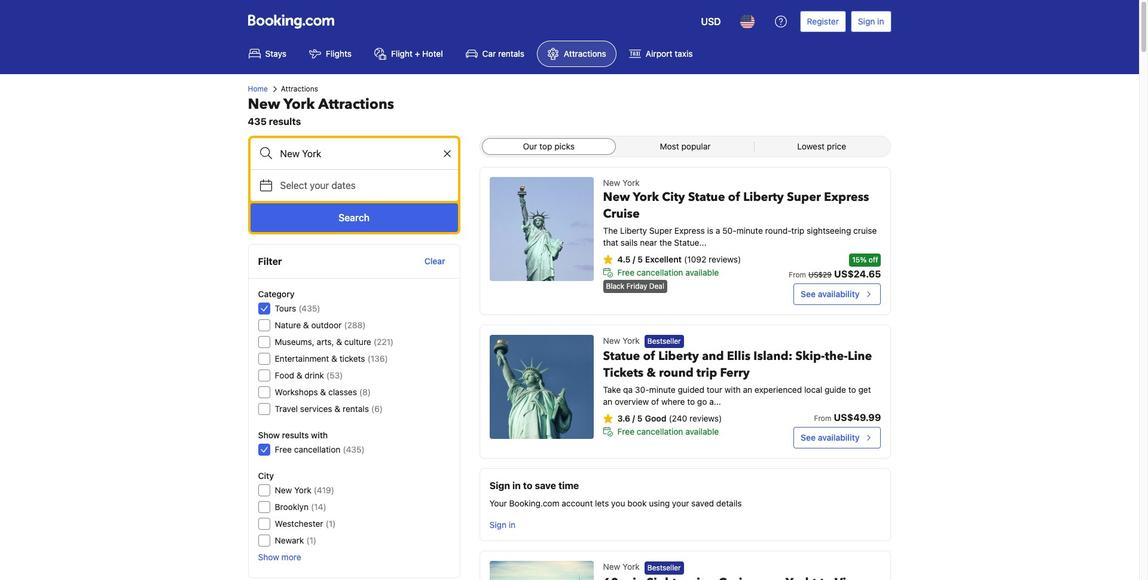 Task type: vqa. For each thing, say whether or not it's contained in the screenshot.
SEE AVAILABILITY related to Statue of Liberty and Ellis Island: Skip-the-Line Tickets & round trip Ferry
yes



Task type: locate. For each thing, give the bounding box(es) containing it.
see availability
[[801, 289, 860, 299], [801, 433, 860, 443]]

available down (1092
[[685, 267, 719, 277]]

see availability for new york city statue of liberty super express cruise
[[801, 289, 860, 299]]

available down (240
[[685, 427, 719, 437]]

0 vertical spatial (435)
[[299, 303, 320, 313]]

time
[[558, 480, 579, 491]]

save
[[535, 480, 556, 491]]

your
[[489, 498, 507, 508]]

statue inside new york new york city statue of liberty super express cruise the liberty super express is a 50-minute round-trip sightseeing cruise that sails near the statue...
[[688, 189, 725, 205]]

york inside new york attractions 435 results
[[283, 94, 315, 114]]

your left dates
[[310, 180, 329, 191]]

super
[[787, 189, 821, 205], [649, 225, 672, 236]]

search button
[[250, 203, 458, 232]]

travel
[[275, 404, 298, 414]]

1 vertical spatial your
[[672, 498, 689, 508]]

lets
[[595, 498, 609, 508]]

30-
[[635, 385, 649, 395]]

city down show results with
[[258, 471, 274, 481]]

airport
[[646, 48, 672, 59]]

cancellation down the good
[[637, 427, 683, 437]]

1 horizontal spatial rentals
[[498, 48, 524, 59]]

(435) down travel services & rentals (6)
[[343, 444, 365, 454]]

is
[[707, 225, 713, 236]]

1 vertical spatial 5
[[637, 413, 643, 424]]

0 horizontal spatial (435)
[[299, 303, 320, 313]]

1 horizontal spatial minute
[[737, 225, 763, 236]]

workshops & classes (8)
[[275, 387, 371, 397]]

2 5 from the top
[[637, 413, 643, 424]]

1 vertical spatial city
[[258, 471, 274, 481]]

1 horizontal spatial with
[[725, 385, 741, 395]]

free down 4.5
[[617, 267, 635, 277]]

free
[[617, 267, 635, 277], [617, 427, 635, 437], [275, 444, 292, 454]]

liberty
[[743, 189, 784, 205], [620, 225, 647, 236], [658, 348, 699, 364]]

minute up where
[[649, 385, 676, 395]]

1 vertical spatial rentals
[[343, 404, 369, 414]]

deal
[[649, 282, 664, 291]]

1 vertical spatial /
[[632, 413, 635, 424]]

0 vertical spatial 5
[[637, 254, 643, 264]]

from inside from us$49.99
[[814, 414, 831, 423]]

2 vertical spatial attractions
[[318, 94, 394, 114]]

lowest
[[797, 141, 825, 151]]

1 vertical spatial attractions
[[281, 84, 318, 93]]

sign up the your
[[489, 480, 510, 491]]

0 horizontal spatial liberty
[[620, 225, 647, 236]]

/ for the
[[633, 254, 635, 264]]

express
[[824, 189, 869, 205], [674, 225, 705, 236]]

airport taxis
[[646, 48, 693, 59]]

0 vertical spatial sign in link
[[851, 11, 891, 32]]

york
[[283, 94, 315, 114], [623, 178, 640, 188], [633, 189, 659, 205], [623, 335, 640, 346], [294, 485, 311, 495], [623, 562, 640, 572]]

5 right 4.5
[[637, 254, 643, 264]]

entertainment & tickets (136)
[[275, 353, 388, 364]]

free cancellation available down excellent
[[617, 267, 719, 277]]

0 horizontal spatial an
[[603, 397, 612, 407]]

in down "booking.com"
[[509, 520, 516, 530]]

free for round
[[617, 427, 635, 437]]

1 vertical spatial sign
[[489, 480, 510, 491]]

brooklyn (14)
[[275, 502, 326, 512]]

0 vertical spatial (1)
[[326, 518, 336, 529]]

1 vertical spatial an
[[603, 397, 612, 407]]

express up statue...
[[674, 225, 705, 236]]

arts,
[[317, 337, 334, 347]]

sign in link right register link
[[851, 11, 891, 32]]

in up "booking.com"
[[512, 480, 521, 491]]

1 horizontal spatial city
[[662, 189, 685, 205]]

0 vertical spatial /
[[633, 254, 635, 264]]

1 vertical spatial cancellation
[[637, 427, 683, 437]]

(1) down the westchester (1)
[[306, 535, 316, 545]]

reviews) down 50-
[[709, 254, 741, 264]]

3.6
[[617, 413, 630, 424]]

0 horizontal spatial minute
[[649, 385, 676, 395]]

results
[[269, 116, 301, 127], [282, 430, 309, 440]]

from inside 15% off from us$29 us$24.65
[[789, 270, 806, 279]]

0 horizontal spatial your
[[310, 180, 329, 191]]

of up 50-
[[728, 189, 740, 205]]

(435) up 'nature & outdoor (288)'
[[299, 303, 320, 313]]

from down local
[[814, 414, 831, 423]]

near
[[640, 237, 657, 248]]

sign in right register
[[858, 16, 884, 26]]

travel services & rentals (6)
[[275, 404, 383, 414]]

overview
[[615, 397, 649, 407]]

0 vertical spatial reviews)
[[709, 254, 741, 264]]

1 see availability from the top
[[801, 289, 860, 299]]

liberty up round
[[658, 348, 699, 364]]

(1) down (14)
[[326, 518, 336, 529]]

2 see from the top
[[801, 433, 816, 443]]

0 vertical spatial of
[[728, 189, 740, 205]]

availability for new york city statue of liberty super express cruise
[[818, 289, 860, 299]]

results down "travel"
[[282, 430, 309, 440]]

1 vertical spatial sign in link
[[485, 514, 520, 536]]

new york attractions 435 results
[[248, 94, 394, 127]]

to left go
[[687, 397, 695, 407]]

nature & outdoor (288)
[[275, 320, 366, 330]]

50-
[[722, 225, 737, 236]]

liberty up round-
[[743, 189, 784, 205]]

register
[[807, 16, 839, 26]]

1 vertical spatial availability
[[818, 433, 860, 443]]

select your dates
[[280, 180, 356, 191]]

free cancellation available down 3.6 / 5 good (240 reviews) at the right bottom of the page
[[617, 427, 719, 437]]

/ right 4.5
[[633, 254, 635, 264]]

1 horizontal spatial super
[[787, 189, 821, 205]]

1 horizontal spatial from
[[814, 414, 831, 423]]

2 free cancellation available from the top
[[617, 427, 719, 437]]

see availability down us$29
[[801, 289, 860, 299]]

picks
[[554, 141, 575, 151]]

1 vertical spatial available
[[685, 427, 719, 437]]

1 availability from the top
[[818, 289, 860, 299]]

from left us$29
[[789, 270, 806, 279]]

1 free cancellation available from the top
[[617, 267, 719, 277]]

0 vertical spatial statue
[[688, 189, 725, 205]]

minute inside statue of liberty and ellis island: skip-the-line tickets & round trip ferry take qa 30-minute guided tour with an experienced local guide to get an overview of where to go a...
[[649, 385, 676, 395]]

outdoor
[[311, 320, 342, 330]]

/ right 3.6
[[632, 413, 635, 424]]

2 available from the top
[[685, 427, 719, 437]]

5 left the good
[[637, 413, 643, 424]]

1 vertical spatial see
[[801, 433, 816, 443]]

1 vertical spatial statue
[[603, 348, 640, 364]]

0 horizontal spatial sign in
[[489, 520, 516, 530]]

&
[[303, 320, 309, 330], [336, 337, 342, 347], [331, 353, 337, 364], [647, 365, 656, 381], [296, 370, 302, 380], [320, 387, 326, 397], [334, 404, 340, 414]]

1 vertical spatial minute
[[649, 385, 676, 395]]

an down ferry
[[743, 385, 752, 395]]

cancellation down excellent
[[637, 267, 683, 277]]

free cancellation (435)
[[275, 444, 365, 454]]

rentals
[[498, 48, 524, 59], [343, 404, 369, 414]]

most popular
[[660, 141, 711, 151]]

5 for the
[[637, 254, 643, 264]]

clear button
[[420, 251, 450, 272]]

show more
[[258, 552, 301, 562]]

guide
[[825, 385, 846, 395]]

1 show from the top
[[258, 430, 280, 440]]

cancellation down show results with
[[294, 444, 340, 454]]

an down take
[[603, 397, 612, 407]]

rentals down (8)
[[343, 404, 369, 414]]

0 vertical spatial results
[[269, 116, 301, 127]]

see for the-
[[801, 433, 816, 443]]

sign in link
[[851, 11, 891, 32], [485, 514, 520, 536]]

flight + hotel
[[391, 48, 443, 59]]

1 vertical spatial free
[[617, 427, 635, 437]]

2 vertical spatial of
[[651, 397, 659, 407]]

0 vertical spatial with
[[725, 385, 741, 395]]

2 bestseller from the top
[[647, 563, 681, 572]]

& down classes
[[334, 404, 340, 414]]

sign down the your
[[489, 520, 507, 530]]

statue up 'is'
[[688, 189, 725, 205]]

0 vertical spatial see
[[801, 289, 816, 299]]

1 horizontal spatial your
[[672, 498, 689, 508]]

new york city statue of liberty super express cruise image
[[489, 177, 594, 281]]

show down "travel"
[[258, 430, 280, 440]]

15% off from us$29 us$24.65
[[789, 255, 881, 279]]

0 vertical spatial show
[[258, 430, 280, 440]]

of inside new york new york city statue of liberty super express cruise the liberty super express is a 50-minute round-trip sightseeing cruise that sails near the statue...
[[728, 189, 740, 205]]

your right using
[[672, 498, 689, 508]]

from
[[789, 270, 806, 279], [814, 414, 831, 423]]

1 see from the top
[[801, 289, 816, 299]]

flights
[[326, 48, 352, 59]]

bestseller
[[647, 337, 681, 346], [647, 563, 681, 572]]

1 horizontal spatial an
[[743, 385, 752, 395]]

city inside new york new york city statue of liberty super express cruise the liberty super express is a 50-minute round-trip sightseeing cruise that sails near the statue...
[[662, 189, 685, 205]]

results right 435
[[269, 116, 301, 127]]

with down ferry
[[725, 385, 741, 395]]

& left drink
[[296, 370, 302, 380]]

trip left 'sightseeing'
[[791, 225, 804, 236]]

book
[[627, 498, 647, 508]]

availability down from us$49.99 on the right bottom of the page
[[818, 433, 860, 443]]

0 vertical spatial rentals
[[498, 48, 524, 59]]

usd
[[701, 16, 721, 27]]

1 vertical spatial show
[[258, 552, 279, 562]]

1 new york from the top
[[603, 335, 640, 346]]

0 vertical spatial super
[[787, 189, 821, 205]]

sign in to save time
[[489, 480, 579, 491]]

2 show from the top
[[258, 552, 279, 562]]

of up the good
[[651, 397, 659, 407]]

1 vertical spatial express
[[674, 225, 705, 236]]

minute left round-
[[737, 225, 763, 236]]

with up free cancellation (435)
[[311, 430, 328, 440]]

stays
[[265, 48, 286, 59]]

0 vertical spatial cancellation
[[637, 267, 683, 277]]

1 vertical spatial (1)
[[306, 535, 316, 545]]

in right register
[[877, 16, 884, 26]]

1 vertical spatial free cancellation available
[[617, 427, 719, 437]]

0 vertical spatial new york
[[603, 335, 640, 346]]

0 vertical spatial sign in
[[858, 16, 884, 26]]

& down museums, arts, & culture (221)
[[331, 353, 337, 364]]

0 horizontal spatial city
[[258, 471, 274, 481]]

435
[[248, 116, 267, 127]]

0 horizontal spatial rentals
[[343, 404, 369, 414]]

show left more
[[258, 552, 279, 562]]

show for show results with
[[258, 430, 280, 440]]

& up 30-
[[647, 365, 656, 381]]

0 vertical spatial see availability
[[801, 289, 860, 299]]

sign right register
[[858, 16, 875, 26]]

1 horizontal spatial express
[[824, 189, 869, 205]]

2 availability from the top
[[818, 433, 860, 443]]

1 vertical spatial bestseller
[[647, 563, 681, 572]]

museums, arts, & culture (221)
[[275, 337, 394, 347]]

reviews) down go
[[690, 413, 722, 424]]

0 vertical spatial liberty
[[743, 189, 784, 205]]

show inside button
[[258, 552, 279, 562]]

0 horizontal spatial trip
[[697, 365, 717, 381]]

& right arts,
[[336, 337, 342, 347]]

reviews)
[[709, 254, 741, 264], [690, 413, 722, 424]]

1 vertical spatial (435)
[[343, 444, 365, 454]]

using
[[649, 498, 670, 508]]

0 horizontal spatial attractions
[[281, 84, 318, 93]]

an
[[743, 385, 752, 395], [603, 397, 612, 407]]

statue...
[[674, 237, 706, 248]]

see
[[801, 289, 816, 299], [801, 433, 816, 443]]

1 vertical spatial reviews)
[[690, 413, 722, 424]]

1 horizontal spatial attractions
[[318, 94, 394, 114]]

0 vertical spatial city
[[662, 189, 685, 205]]

0 vertical spatial your
[[310, 180, 329, 191]]

super up the
[[649, 225, 672, 236]]

availability for statue of liberty and ellis island: skip-the-line tickets & round trip ferry
[[818, 433, 860, 443]]

1 horizontal spatial trip
[[791, 225, 804, 236]]

tours (435)
[[275, 303, 320, 313]]

2 new york from the top
[[603, 562, 640, 572]]

1 available from the top
[[685, 267, 719, 277]]

0 horizontal spatial from
[[789, 270, 806, 279]]

new york (419)
[[275, 485, 334, 495]]

statue up tickets
[[603, 348, 640, 364]]

rentals right car
[[498, 48, 524, 59]]

liberty up the "sails"
[[620, 225, 647, 236]]

trip down the and
[[697, 365, 717, 381]]

1 horizontal spatial (1)
[[326, 518, 336, 529]]

available for ferry
[[685, 427, 719, 437]]

sign in link down the your
[[485, 514, 520, 536]]

free for the
[[617, 267, 635, 277]]

statue of liberty and ellis island: skip-the-line tickets & round trip ferry image
[[489, 335, 594, 439]]

to left save
[[523, 480, 533, 491]]

see down us$29
[[801, 289, 816, 299]]

show more button
[[258, 551, 301, 563]]

cancellation
[[637, 267, 683, 277], [637, 427, 683, 437], [294, 444, 340, 454]]

& inside statue of liberty and ellis island: skip-the-line tickets & round trip ferry take qa 30-minute guided tour with an experienced local guide to get an overview of where to go a...
[[647, 365, 656, 381]]

our top picks
[[523, 141, 575, 151]]

free down show results with
[[275, 444, 292, 454]]

2 vertical spatial cancellation
[[294, 444, 340, 454]]

liberty inside statue of liberty and ellis island: skip-the-line tickets & round trip ferry take qa 30-minute guided tour with an experienced local guide to get an overview of where to go a...
[[658, 348, 699, 364]]

2 see availability from the top
[[801, 433, 860, 443]]

60 min sightseeing cruise on a yacht to view the statue of liberty image
[[489, 561, 594, 580]]

free down 3.6
[[617, 427, 635, 437]]

express up 'sightseeing'
[[824, 189, 869, 205]]

1 horizontal spatial to
[[687, 397, 695, 407]]

popular
[[681, 141, 711, 151]]

sails
[[621, 237, 638, 248]]

free cancellation available for trip
[[617, 427, 719, 437]]

0 vertical spatial attractions
[[564, 48, 606, 59]]

0 vertical spatial minute
[[737, 225, 763, 236]]

attractions
[[564, 48, 606, 59], [281, 84, 318, 93], [318, 94, 394, 114]]

(419)
[[314, 485, 334, 495]]

city up the
[[662, 189, 685, 205]]

2 horizontal spatial attractions
[[564, 48, 606, 59]]

in
[[877, 16, 884, 26], [512, 480, 521, 491], [509, 520, 516, 530]]

show for show more
[[258, 552, 279, 562]]

sightseeing
[[807, 225, 851, 236]]

1 vertical spatial with
[[311, 430, 328, 440]]

brooklyn
[[275, 502, 309, 512]]

0 vertical spatial in
[[877, 16, 884, 26]]

1 vertical spatial from
[[814, 414, 831, 423]]

car
[[482, 48, 496, 59]]

availability down us$29
[[818, 289, 860, 299]]

0 vertical spatial available
[[685, 267, 719, 277]]

0 vertical spatial trip
[[791, 225, 804, 236]]

see down from us$49.99 on the right bottom of the page
[[801, 433, 816, 443]]

with
[[725, 385, 741, 395], [311, 430, 328, 440]]

to left get
[[848, 385, 856, 395]]

1 5 from the top
[[637, 254, 643, 264]]

5
[[637, 254, 643, 264], [637, 413, 643, 424]]

tickets
[[339, 353, 365, 364]]

1 vertical spatial to
[[687, 397, 695, 407]]

1 horizontal spatial statue
[[688, 189, 725, 205]]

2 vertical spatial to
[[523, 480, 533, 491]]

sign in down the your
[[489, 520, 516, 530]]

where
[[661, 397, 685, 407]]

2 vertical spatial in
[[509, 520, 516, 530]]

0 horizontal spatial sign in link
[[485, 514, 520, 536]]

0 horizontal spatial (1)
[[306, 535, 316, 545]]

super up 'sightseeing'
[[787, 189, 821, 205]]

of up tickets
[[643, 348, 655, 364]]

0 horizontal spatial super
[[649, 225, 672, 236]]

see availability down from us$49.99 on the right bottom of the page
[[801, 433, 860, 443]]

0 horizontal spatial statue
[[603, 348, 640, 364]]

culture
[[344, 337, 371, 347]]

availability
[[818, 289, 860, 299], [818, 433, 860, 443]]

new
[[248, 94, 280, 114], [603, 178, 620, 188], [603, 189, 630, 205], [603, 335, 620, 346], [275, 485, 292, 495], [603, 562, 620, 572]]



Task type: describe. For each thing, give the bounding box(es) containing it.
usd button
[[694, 7, 728, 36]]

0 horizontal spatial express
[[674, 225, 705, 236]]

Where are you going? search field
[[250, 138, 458, 169]]

& right nature on the left bottom
[[303, 320, 309, 330]]

15%
[[852, 255, 867, 264]]

(14)
[[311, 502, 326, 512]]

the-
[[825, 348, 848, 364]]

statue inside statue of liberty and ellis island: skip-the-line tickets & round trip ferry take qa 30-minute guided tour with an experienced local guide to get an overview of where to go a...
[[603, 348, 640, 364]]

cancellation for trip
[[637, 427, 683, 437]]

(1092
[[684, 254, 706, 264]]

booking.com
[[509, 498, 559, 508]]

food & drink (53)
[[275, 370, 343, 380]]

black friday deal
[[606, 282, 664, 291]]

drink
[[305, 370, 324, 380]]

results inside new york attractions 435 results
[[269, 116, 301, 127]]

1 horizontal spatial (435)
[[343, 444, 365, 454]]

see availability for statue of liberty and ellis island: skip-the-line tickets & round trip ferry
[[801, 433, 860, 443]]

0 vertical spatial an
[[743, 385, 752, 395]]

(1) for westchester (1)
[[326, 518, 336, 529]]

reviews) for ferry
[[690, 413, 722, 424]]

flights link
[[299, 41, 362, 67]]

our
[[523, 141, 537, 151]]

reviews) for super
[[709, 254, 741, 264]]

hotel
[[422, 48, 443, 59]]

(136)
[[368, 353, 388, 364]]

museums,
[[275, 337, 314, 347]]

the
[[603, 225, 618, 236]]

category
[[258, 289, 295, 299]]

show results with
[[258, 430, 328, 440]]

0 vertical spatial to
[[848, 385, 856, 395]]

available for super
[[685, 267, 719, 277]]

newark
[[275, 535, 304, 545]]

1 bestseller from the top
[[647, 337, 681, 346]]

(221)
[[374, 337, 394, 347]]

food
[[275, 370, 294, 380]]

tickets
[[603, 365, 644, 381]]

(6)
[[371, 404, 383, 414]]

trip inside new york new york city statue of liberty super express cruise the liberty super express is a 50-minute round-trip sightseeing cruise that sails near the statue...
[[791, 225, 804, 236]]

2 vertical spatial sign
[[489, 520, 507, 530]]

top
[[539, 141, 552, 151]]

1 vertical spatial results
[[282, 430, 309, 440]]

/ for round
[[632, 413, 635, 424]]

(288)
[[344, 320, 366, 330]]

dates
[[332, 180, 356, 191]]

stays link
[[238, 41, 297, 67]]

us$29
[[808, 270, 832, 279]]

lowest price
[[797, 141, 846, 151]]

cruise
[[853, 225, 877, 236]]

services
[[300, 404, 332, 414]]

2 vertical spatial free
[[275, 444, 292, 454]]

home
[[248, 84, 268, 93]]

new inside new york attractions 435 results
[[248, 94, 280, 114]]

see for liberty
[[801, 289, 816, 299]]

& up travel services & rentals (6)
[[320, 387, 326, 397]]

us$49.99
[[834, 412, 881, 423]]

2 horizontal spatial liberty
[[743, 189, 784, 205]]

airport taxis link
[[619, 41, 703, 67]]

5 for round
[[637, 413, 643, 424]]

ellis
[[727, 348, 751, 364]]

saved
[[691, 498, 714, 508]]

filter
[[258, 256, 282, 267]]

cancellation for liberty
[[637, 267, 683, 277]]

taxis
[[675, 48, 693, 59]]

account
[[562, 498, 593, 508]]

1 vertical spatial sign in
[[489, 520, 516, 530]]

nature
[[275, 320, 301, 330]]

(1) for newark (1)
[[306, 535, 316, 545]]

experienced
[[755, 385, 802, 395]]

0 vertical spatial express
[[824, 189, 869, 205]]

more
[[281, 552, 301, 562]]

minute inside new york new york city statue of liberty super express cruise the liberty super express is a 50-minute round-trip sightseeing cruise that sails near the statue...
[[737, 225, 763, 236]]

tours
[[275, 303, 296, 313]]

round-
[[765, 225, 791, 236]]

island:
[[754, 348, 793, 364]]

0 horizontal spatial with
[[311, 430, 328, 440]]

classes
[[328, 387, 357, 397]]

round
[[659, 365, 694, 381]]

westchester (1)
[[275, 518, 336, 529]]

trip inside statue of liberty and ellis island: skip-the-line tickets & round trip ferry take qa 30-minute guided tour with an experienced local guide to get an overview of where to go a...
[[697, 365, 717, 381]]

car rentals link
[[455, 41, 535, 67]]

1 horizontal spatial sign in
[[858, 16, 884, 26]]

flight
[[391, 48, 413, 59]]

a
[[716, 225, 720, 236]]

take
[[603, 385, 621, 395]]

you
[[611, 498, 625, 508]]

search
[[339, 212, 370, 223]]

home link
[[248, 84, 268, 94]]

1 vertical spatial liberty
[[620, 225, 647, 236]]

clear
[[424, 256, 445, 266]]

go
[[697, 397, 707, 407]]

1 vertical spatial super
[[649, 225, 672, 236]]

(8)
[[359, 387, 371, 397]]

cruise
[[603, 206, 640, 222]]

entertainment
[[275, 353, 329, 364]]

excellent
[[645, 254, 682, 264]]

us$24.65
[[834, 268, 881, 279]]

1 vertical spatial in
[[512, 480, 521, 491]]

1 vertical spatial of
[[643, 348, 655, 364]]

friday
[[627, 282, 647, 291]]

ferry
[[720, 365, 750, 381]]

your booking.com account lets you book using your saved details
[[489, 498, 742, 508]]

+
[[415, 48, 420, 59]]

westchester
[[275, 518, 323, 529]]

off
[[869, 255, 878, 264]]

that
[[603, 237, 618, 248]]

qa
[[623, 385, 633, 395]]

1 horizontal spatial sign in link
[[851, 11, 891, 32]]

price
[[827, 141, 846, 151]]

(53)
[[326, 370, 343, 380]]

3.6 / 5 good (240 reviews)
[[617, 413, 722, 424]]

attractions inside new york attractions 435 results
[[318, 94, 394, 114]]

the
[[659, 237, 672, 248]]

guided
[[678, 385, 704, 395]]

booking.com image
[[248, 14, 334, 29]]

workshops
[[275, 387, 318, 397]]

0 vertical spatial sign
[[858, 16, 875, 26]]

register link
[[800, 11, 846, 32]]

with inside statue of liberty and ellis island: skip-the-line tickets & round trip ferry take qa 30-minute guided tour with an experienced local guide to get an overview of where to go a...
[[725, 385, 741, 395]]

free cancellation available for liberty
[[617, 267, 719, 277]]



